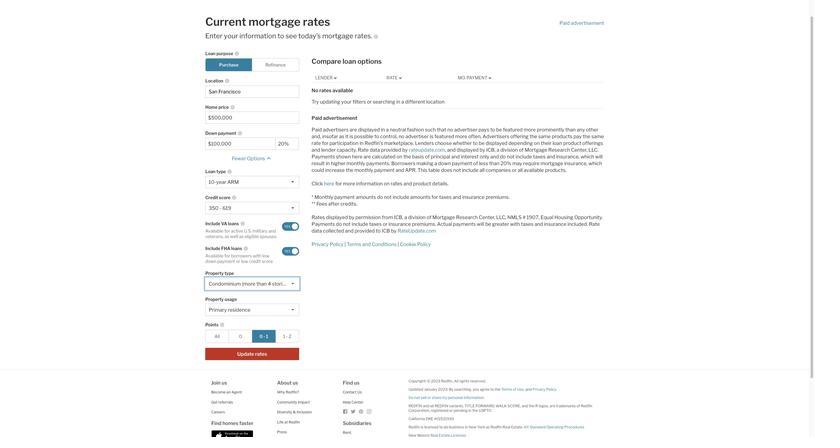 Task type: describe. For each thing, give the bounding box(es) containing it.
to right agree
[[491, 388, 494, 392]]

displayed inside rates displayed by permission from icb, a division of mortgage research center, llc, nmls # 1907, equal housing opportunity. payments do not include taxes or insurance premiums. actual payments will be greater with taxes and insurance included. rate data collected and provided to icb by
[[326, 215, 348, 221]]

rate inside "button"
[[387, 75, 398, 81]]

available for active u.s. military and veterans, as well as eligible spouses
[[205, 229, 277, 239]]

available for payment
[[205, 254, 224, 259]]

the right offering
[[530, 134, 538, 140]]

redfin's
[[365, 140, 383, 146]]

as down active
[[239, 234, 244, 239]]

1 horizontal spatial privacy policy link
[[533, 388, 556, 392]]

in down possible
[[360, 140, 364, 146]]

not right the does
[[454, 167, 461, 173]]

as inside the "paid advertisers are displayed in a neutral fashion such that no advertiser pays to be featured more prominently than any other and, insofar as it is possible to control, no advertiser is featured more often. advertisers offering the same products pay the same rate for participation in redfin's marketplace. lenders choose whether to be displayed depending on their loan product offerings and lender capacity. rate data provided by"
[[339, 134, 345, 140]]

Down payment text field
[[278, 141, 296, 147]]

2 horizontal spatial all
[[518, 167, 523, 173]]

update rates
[[237, 352, 267, 358]]

1 horizontal spatial more
[[455, 134, 468, 140]]

life at redfin
[[277, 421, 300, 425]]

1 horizontal spatial is
[[421, 426, 424, 430]]

and left interest
[[452, 154, 460, 160]]

personal
[[448, 396, 463, 401]]

0 horizontal spatial is
[[350, 134, 353, 140]]

2 horizontal spatial policy
[[546, 388, 556, 392]]

are inside the "paid advertisers are displayed in a neutral fashion such that no advertiser pays to be featured more prominently than any other and, insofar as it is possible to control, no advertiser is featured more often. advertisers offering the same products pay the same rate for participation in redfin's marketplace. lenders choose whether to be displayed depending on their loan product offerings and lender capacity. rate data provided by"
[[350, 127, 357, 133]]

all inside redfin and all redfin variants, title forward, walk score, and the r logos, are trademarks of redfin corporation, registered or pending in the uspto.
[[430, 404, 434, 409]]

by right icb
[[391, 228, 397, 234]]

to down #01521930
[[440, 426, 443, 430]]

find for find us
[[343, 381, 353, 387]]

0 vertical spatial insurance,
[[557, 154, 580, 160]]

fewer
[[232, 156, 246, 162]]

different
[[405, 99, 425, 105]]

in inside ', and displayed by icb, a division of mortgage research center, llc. payments shown here are calculated on the basis of principal and interest only and do not include taxes and insurance, which will result in higher monthly payments. borrowers making a down payment of less than 20% may require mortgage insurance, which could increase the monthly payment and apr. this table does not include all companies or all available products.'
[[326, 161, 330, 167]]

residence
[[228, 308, 251, 314]]

center, inside rates displayed by permission from icb, a division of mortgage research center, llc, nmls # 1907, equal housing opportunity. payments do not include taxes or insurance premiums. actual payments will be greater with taxes and insurance included. rate data collected and provided to icb by
[[479, 215, 495, 221]]

redfin pinterest image
[[359, 410, 364, 415]]

eligible
[[245, 234, 259, 239]]

2 horizontal spatial insurance
[[544, 222, 567, 227]]

0 vertical spatial privacy policy link
[[312, 242, 344, 248]]

20%
[[501, 161, 512, 167]]

0 horizontal spatial policy
[[330, 242, 344, 248]]

2 vertical spatial more
[[343, 181, 355, 187]]

not up 20%
[[507, 154, 515, 160]]

do
[[409, 396, 414, 401]]

by
[[449, 388, 454, 392]]

1 vertical spatial ,
[[524, 388, 525, 392]]

the right agree
[[495, 388, 501, 392]]

1 vertical spatial mortgage
[[322, 32, 353, 40]]

click here for more information on rates and product details.
[[312, 181, 449, 187]]

choose
[[435, 140, 452, 146]]

compare
[[312, 57, 341, 65]]

of left use
[[513, 388, 517, 392]]

Purchase radio
[[205, 58, 253, 72]]

2 vertical spatial on
[[384, 181, 390, 187]]

primary residence
[[209, 308, 251, 314]]

lenders
[[415, 140, 434, 146]]

a inside rates displayed by permission from icb, a division of mortgage research center, llc, nmls # 1907, equal housing opportunity. payments do not include taxes or insurance premiums. actual payments will be greater with taxes and insurance included. rate data collected and provided to icb by
[[405, 215, 407, 221]]

center, inside ', and displayed by icb, a division of mortgage research center, llc. payments shown here are calculated on the basis of principal and interest only and do not include taxes and insurance, which will result in higher monthly payments. borrowers making a down payment of less than 20% may require mortgage insurance, which could increase the monthly payment and apr. this table does not include all companies or all available products.'
[[571, 147, 588, 153]]

rates up today's
[[303, 15, 330, 29]]

offerings
[[583, 140, 603, 146]]

available for borrowers with low down payment or low credit score
[[205, 254, 273, 264]]

payment down interest
[[452, 161, 472, 167]]

2 vertical spatial than
[[257, 282, 267, 287]]

taxes down #
[[521, 222, 534, 227]]

products
[[552, 134, 573, 140]]

*
[[312, 194, 314, 200]]

refinance
[[266, 62, 286, 68]]

and right the collected
[[345, 228, 354, 234]]

taxes down permission
[[369, 222, 382, 227]]

in right searching
[[396, 99, 401, 105]]

the up borrowers
[[404, 154, 411, 160]]

become an agent
[[211, 391, 242, 395]]

1 inside radio
[[266, 334, 268, 340]]

1 - 2
[[283, 334, 291, 340]]

or right sell
[[428, 396, 431, 401]]

with inside 'available for borrowers with low down payment or low credit score'
[[253, 254, 261, 259]]

loan inside the "paid advertisers are displayed in a neutral fashion such that no advertiser pays to be featured more prominently than any other and, insofar as it is possible to control, no advertiser is featured more often. advertisers offering the same products pay the same rate for participation in redfin's marketplace. lenders choose whether to be displayed depending on their loan product offerings and lender capacity. rate data provided by"
[[553, 140, 563, 146]]

0 vertical spatial paid advertisement
[[560, 20, 605, 26]]

2 amounts from the left
[[410, 194, 431, 200]]

help center button
[[343, 401, 364, 405]]

mo. payment
[[458, 75, 488, 81]]

procedures
[[565, 426, 585, 430]]

for inside * monthly payment amounts do not include amounts for taxes and insurance premiums. ** fees after credits.
[[432, 194, 438, 200]]

2 | from the left
[[398, 242, 399, 248]]

borrowers
[[391, 161, 416, 167]]

and,
[[312, 134, 321, 140]]

property type
[[205, 271, 234, 276]]

a left different on the top of page
[[402, 99, 404, 105]]

2023
[[431, 380, 441, 384]]

of down rateupdate.com link
[[425, 154, 430, 160]]

options
[[247, 156, 265, 162]]

control,
[[380, 134, 398, 140]]

- for 1
[[286, 334, 288, 340]]

marketplace.
[[384, 140, 414, 146]]

purchase
[[219, 62, 239, 68]]

paid inside button
[[560, 20, 570, 26]]

1 inside radio
[[283, 334, 285, 340]]

pay
[[574, 134, 582, 140]]

their
[[541, 140, 552, 146]]

by down credits.
[[349, 215, 355, 221]]

redfin and all redfin variants, title forward, walk score, and the r logos, are trademarks of redfin corporation, registered or pending in the uspto.
[[409, 404, 593, 414]]

1 vertical spatial monthly
[[355, 167, 373, 173]]

1 vertical spatial information
[[356, 181, 383, 187]]

619
[[223, 206, 231, 212]]

mortgage inside rates displayed by permission from icb, a division of mortgage research center, llc, nmls # 1907, equal housing opportunity. payments do not include taxes or insurance premiums. actual payments will be greater with taxes and insurance included. rate data collected and provided to icb by
[[433, 215, 455, 221]]

by inside ', and displayed by icb, a division of mortgage research center, llc. payments shown here are calculated on the basis of principal and interest only and do not include taxes and insurance, which will result in higher monthly payments. borrowers making a down payment of less than 20% may require mortgage insurance, which could increase the monthly payment and apr. this table does not include all companies or all available products.'
[[480, 147, 485, 153]]

for inside "available for active u.s. military and veterans, as well as eligible spouses"
[[225, 229, 230, 234]]

0 horizontal spatial .
[[484, 396, 485, 401]]

for right here link
[[336, 181, 342, 187]]

price
[[219, 105, 229, 110]]

0 horizontal spatial insurance
[[389, 222, 411, 227]]

enter your information to see today's mortgage rates.
[[205, 32, 373, 40]]

in left new
[[465, 426, 468, 430]]

apr.
[[405, 167, 417, 173]]

1 horizontal spatial your
[[341, 99, 352, 105]]

0 - 1 radio
[[252, 330, 276, 344]]

- for 350
[[220, 206, 222, 212]]

1 vertical spatial which
[[589, 161, 602, 167]]

update rates button
[[205, 349, 299, 361]]

not right do
[[414, 396, 420, 401]]

redfin instagram image
[[367, 410, 372, 415]]

do inside rates displayed by permission from icb, a division of mortgage research center, llc, nmls # 1907, equal housing opportunity. payments do not include taxes or insurance premiums. actual payments will be greater with taxes and insurance included. rate data collected and provided to icb by
[[336, 222, 342, 227]]

an
[[227, 391, 231, 395]]

are inside ', and displayed by icb, a division of mortgage research center, llc. payments shown here are calculated on the basis of principal and interest only and do not include taxes and insurance, which will result in higher monthly payments. borrowers making a down payment of less than 20% may require mortgage insurance, which could increase the monthly payment and apr. this table does not include all companies or all available products.'
[[364, 154, 371, 160]]

us
[[358, 391, 362, 395]]

provided inside rates displayed by permission from icb, a division of mortgage research center, llc, nmls # 1907, equal housing opportunity. payments do not include taxes or insurance premiums. actual payments will be greater with taxes and insurance included. rate data collected and provided to icb by
[[355, 228, 375, 234]]

score,
[[508, 404, 521, 409]]

0 vertical spatial no
[[448, 127, 453, 133]]

and down sell
[[423, 404, 430, 409]]

than inside the "paid advertisers are displayed in a neutral fashion such that no advertiser pays to be featured more prominently than any other and, insofar as it is possible to control, no advertiser is featured more often. advertisers offering the same products pay the same rate for participation in redfin's marketplace. lenders choose whether to be displayed depending on their loan product offerings and lender capacity. rate data provided by"
[[566, 127, 576, 133]]

licensed
[[424, 426, 439, 430]]

0 vertical spatial loan
[[343, 57, 356, 65]]

to up advertisers
[[491, 127, 495, 133]]

0 vertical spatial which
[[581, 154, 594, 160]]

down payment element
[[275, 127, 296, 138]]

of left less
[[474, 161, 478, 167]]

download the redfin app on the apple app store image
[[211, 431, 253, 438]]

r
[[536, 404, 538, 409]]

0 vertical spatial be
[[496, 127, 502, 133]]

by inside the "paid advertisers are displayed in a neutral fashion such that no advertiser pays to be featured more prominently than any other and, insofar as it is possible to control, no advertiser is featured more often. advertisers offering the same products pay the same rate for participation in redfin's marketplace. lenders choose whether to be displayed depending on their loan product offerings and lender capacity. rate data provided by"
[[402, 147, 408, 153]]

contact us
[[343, 391, 362, 395]]

icb
[[382, 228, 390, 234]]

california
[[409, 417, 425, 422]]

and down choose at the top of page
[[447, 147, 456, 153]]

as left well
[[225, 234, 229, 239]]

redfin right at
[[289, 421, 300, 425]]

1 vertical spatial privacy
[[533, 388, 546, 392]]

advertisement inside button
[[571, 20, 605, 26]]

searching
[[373, 99, 395, 105]]

collected
[[323, 228, 344, 234]]

0 horizontal spatial mortgage
[[249, 15, 301, 29]]

4
[[268, 282, 271, 287]]

in up 'control,'
[[381, 127, 385, 133]]

to inside rates displayed by permission from icb, a division of mortgage research center, llc, nmls # 1907, equal housing opportunity. payments do not include taxes or insurance premiums. actual payments will be greater with taxes and insurance included. rate data collected and provided to icb by
[[376, 228, 381, 234]]

research inside ', and displayed by icb, a division of mortgage research center, llc. payments shown here are calculated on the basis of principal and interest only and do not include taxes and insurance, which will result in higher monthly payments. borrowers making a down payment of less than 20% may require mortgage insurance, which could increase the monthly payment and apr. this table does not include all companies or all available products.'
[[549, 147, 570, 153]]

1 vertical spatial here
[[324, 181, 335, 187]]

0 vertical spatial privacy
[[312, 242, 329, 248]]

1 vertical spatial insurance,
[[565, 161, 588, 167]]

diversity
[[277, 411, 292, 415]]

principal
[[431, 154, 450, 160]]

loan type
[[205, 169, 226, 174]]

of down depending
[[519, 147, 524, 153]]

property type element
[[205, 267, 296, 278]]

greater
[[492, 222, 509, 227]]

property for primary residence
[[205, 297, 224, 302]]

2 vertical spatial information
[[464, 396, 484, 401]]

Down payment text field
[[208, 141, 273, 147]]

0 vertical spatial advertiser
[[454, 127, 478, 133]]

enter
[[205, 32, 223, 40]]

include inside rates displayed by permission from icb, a division of mortgage research center, llc, nmls # 1907, equal housing opportunity. payments do not include taxes or insurance premiums. actual payments will be greater with taxes and insurance included. rate data collected and provided to icb by
[[352, 222, 368, 227]]

0 vertical spatial monthly
[[347, 161, 366, 167]]

trademarks
[[556, 404, 576, 409]]

or right filters
[[367, 99, 372, 105]]

350 - 619
[[209, 206, 231, 212]]

today's
[[299, 32, 321, 40]]

insurance inside * monthly payment amounts do not include amounts for taxes and insurance premiums. ** fees after credits.
[[462, 194, 485, 200]]

type for 10-
[[217, 169, 226, 174]]

0 vertical spatial featured
[[503, 127, 523, 133]]

redfin left real in the bottom right of the page
[[491, 426, 502, 430]]

payment right down
[[218, 131, 236, 136]]

payment down payments.
[[374, 167, 395, 173]]

and down borrowers
[[396, 167, 404, 173]]

the down the any
[[583, 134, 591, 140]]

community impact
[[277, 401, 310, 405]]

1 horizontal spatial low
[[262, 254, 269, 259]]

forward,
[[476, 404, 495, 409]]

find for find homes faster
[[211, 421, 222, 427]]

find us
[[343, 381, 360, 387]]

include up may
[[516, 154, 532, 160]]

a inside the "paid advertisers are displayed in a neutral fashion such that no advertiser pays to be featured more prominently than any other and, insofar as it is possible to control, no advertiser is featured more often. advertisers offering the same products pay the same rate for participation in redfin's marketplace. lenders choose whether to be displayed depending on their loan product offerings and lender capacity. rate data provided by"
[[386, 127, 389, 133]]

at
[[285, 421, 288, 425]]

for inside the "paid advertisers are displayed in a neutral fashion such that no advertiser pays to be featured more prominently than any other and, insofar as it is possible to control, no advertiser is featured more often. advertisers offering the same products pay the same rate for participation in redfin's marketplace. lenders choose whether to be displayed depending on their loan product offerings and lender capacity. rate data provided by"
[[322, 140, 329, 146]]

0 horizontal spatial advertiser
[[406, 134, 429, 140]]

available for veterans,
[[205, 229, 224, 234]]

conditions
[[372, 242, 397, 248]]

prominently
[[537, 127, 565, 133]]

0 horizontal spatial advertisement
[[323, 115, 358, 121]]

spouses
[[260, 234, 277, 239]]

data inside rates displayed by permission from icb, a division of mortgage research center, llc, nmls # 1907, equal housing opportunity. payments do not include taxes or insurance premiums. actual payments will be greater with taxes and insurance included. rate data collected and provided to icb by
[[312, 228, 322, 234]]

or inside 'available for borrowers with low down payment or low credit score'
[[236, 259, 240, 264]]

rates.
[[355, 32, 373, 40]]

paid inside the "paid advertisers are displayed in a neutral fashion such that no advertiser pays to be featured more prominently than any other and, insofar as it is possible to control, no advertiser is featured more often. advertisers offering the same products pay the same rate for participation in redfin's marketplace. lenders choose whether to be displayed depending on their loan product offerings and lender capacity. rate data provided by"
[[312, 127, 322, 133]]

and inside * monthly payment amounts do not include amounts for taxes and insurance premiums. ** fees after credits.
[[453, 194, 461, 200]]

rates
[[312, 215, 325, 221]]

mortgage inside ', and displayed by icb, a division of mortgage research center, llc. payments shown here are calculated on the basis of principal and interest only and do not include taxes and insurance, which will result in higher monthly payments. borrowers making a down payment of less than 20% may require mortgage insurance, which could increase the monthly payment and apr. this table does not include all companies or all available products.'
[[541, 161, 563, 167]]

mo.
[[458, 75, 466, 81]]

advertisers
[[323, 127, 349, 133]]

do inside ', and displayed by icb, a division of mortgage research center, llc. payments shown here are calculated on the basis of principal and interest only and do not include taxes and insurance, which will result in higher monthly payments. borrowers making a down payment of less than 20% may require mortgage insurance, which could increase the monthly payment and apr. this table does not include all companies or all available products.'
[[500, 154, 506, 160]]

the right the increase
[[346, 167, 354, 173]]

are inside redfin and all redfin variants, title forward, walk score, and the r logos, are trademarks of redfin corporation, registered or pending in the uspto.
[[550, 404, 556, 409]]

the left uspto.
[[473, 409, 478, 414]]

join us
[[211, 381, 227, 387]]

and down "1907,"
[[535, 222, 543, 227]]

ny standard operating procedures link
[[524, 426, 585, 430]]

payments inside rates displayed by permission from icb, a division of mortgage research center, llc, nmls # 1907, equal housing opportunity. payments do not include taxes or insurance premiums. actual payments will be greater with taxes and insurance included. rate data collected and provided to icb by
[[312, 222, 335, 227]]

loan for loan purpose
[[205, 51, 216, 56]]

new
[[469, 426, 477, 430]]

1 vertical spatial paid
[[312, 115, 322, 121]]

dre
[[426, 417, 433, 422]]

here inside ', and displayed by icb, a division of mortgage research center, llc. payments shown here are calculated on the basis of principal and interest only and do not include taxes and insurance, which will result in higher monthly payments. borrowers making a down payment of less than 20% may require mortgage insurance, which could increase the monthly payment and apr. this table does not include all companies or all available products.'
[[352, 154, 363, 160]]

©
[[427, 380, 430, 384]]

to left see at the top left of the page
[[278, 32, 284, 40]]

help
[[343, 401, 351, 405]]

or inside ', and displayed by icb, a division of mortgage research center, llc. payments shown here are calculated on the basis of principal and interest only and do not include taxes and insurance, which will result in higher monthly payments. borrowers making a down payment of less than 20% may require mortgage insurance, which could increase the monthly payment and apr. this table does not include all companies or all available products.'
[[512, 167, 517, 173]]

1 vertical spatial featured
[[435, 134, 454, 140]]

compare loan options
[[312, 57, 382, 65]]

california dre #01521930
[[409, 417, 454, 422]]

searching,
[[455, 388, 472, 392]]

the left r
[[529, 404, 535, 409]]

0 horizontal spatial low
[[241, 259, 248, 264]]

walk
[[496, 404, 507, 409]]

contact us button
[[343, 391, 362, 395]]

include down interest
[[462, 167, 479, 173]]

- for 0
[[264, 334, 265, 340]]

icb, inside rates displayed by permission from icb, a division of mortgage research center, llc, nmls # 1907, equal housing opportunity. payments do not include taxes or insurance premiums. actual payments will be greater with taxes and insurance included. rate data collected and provided to icb by
[[394, 215, 404, 221]]

0 vertical spatial information
[[240, 32, 276, 40]]

on inside the "paid advertisers are displayed in a neutral fashion such that no advertiser pays to be featured more prominently than any other and, insofar as it is possible to control, no advertiser is featured more often. advertisers offering the same products pay the same rate for participation in redfin's marketplace. lenders choose whether to be displayed depending on their loan product offerings and lender capacity. rate data provided by"
[[534, 140, 540, 146]]

1 redfin from the left
[[409, 404, 422, 409]]

be inside rates displayed by permission from icb, a division of mortgage research center, llc, nmls # 1907, equal housing opportunity. payments do not include taxes or insurance premiums. actual payments will be greater with taxes and insurance included. rate data collected and provided to icb by
[[486, 222, 491, 227]]

and left conditions
[[362, 242, 371, 248]]

purpose
[[217, 51, 233, 56]]

rates displayed by permission from icb, a division of mortgage research center, llc, nmls # 1907, equal housing opportunity. payments do not include taxes or insurance premiums. actual payments will be greater with taxes and insurance included. rate data collected and provided to icb by
[[312, 215, 603, 234]]

displayed up possible
[[358, 127, 380, 133]]

0 horizontal spatial available
[[333, 88, 353, 93]]

rates inside button
[[255, 352, 267, 358]]

rent. button
[[343, 431, 352, 436]]



Task type: vqa. For each thing, say whether or not it's contained in the screenshot.
left no
yes



Task type: locate. For each thing, give the bounding box(es) containing it.
down up property type
[[205, 259, 217, 264]]

1 horizontal spatial division
[[501, 147, 518, 153]]

on down payments.
[[384, 181, 390, 187]]

veterans,
[[205, 234, 224, 239]]

0 vertical spatial research
[[549, 147, 570, 153]]

in inside redfin and all redfin variants, title forward, walk score, and the r logos, are trademarks of redfin corporation, registered or pending in the uspto.
[[469, 409, 472, 414]]

2 available from the top
[[205, 254, 224, 259]]

estate.
[[511, 426, 523, 430]]

0 vertical spatial available
[[205, 229, 224, 234]]

1 horizontal spatial .
[[556, 388, 557, 392]]

1 vertical spatial find
[[211, 421, 222, 427]]

for up lender
[[322, 140, 329, 146]]

0 horizontal spatial information
[[240, 32, 276, 40]]

find up contact
[[343, 381, 353, 387]]

icb, inside ', and displayed by icb, a division of mortgage research center, llc. payments shown here are calculated on the basis of principal and interest only and do not include taxes and insurance, which will result in higher monthly payments. borrowers making a down payment of less than 20% may require mortgage insurance, which could increase the monthly payment and apr. this table does not include all companies or all available products.'
[[487, 147, 496, 153]]

1 horizontal spatial down
[[438, 161, 451, 167]]

1 horizontal spatial us
[[293, 381, 298, 387]]

0 horizontal spatial research
[[456, 215, 478, 221]]

careers
[[211, 411, 225, 415]]

and right use
[[526, 388, 532, 392]]

will right payments
[[477, 222, 485, 227]]

redfin.
[[441, 380, 453, 384]]

all left rights
[[454, 380, 459, 384]]

monthly down payments.
[[355, 167, 373, 173]]

division
[[501, 147, 518, 153], [408, 215, 426, 221]]

permission
[[356, 215, 381, 221]]

rateupdate.com
[[398, 228, 436, 234]]

1 horizontal spatial policy
[[417, 242, 431, 248]]

Home price text field
[[208, 115, 296, 121]]

amounts down this
[[410, 194, 431, 200]]

mortgage left rates.
[[322, 32, 353, 40]]

home
[[205, 105, 218, 110]]

privacy policy link down the collected
[[312, 242, 344, 248]]

borrowers
[[231, 254, 252, 259]]

taxes inside ', and displayed by icb, a division of mortgage research center, llc. payments shown here are calculated on the basis of principal and interest only and do not include taxes and insurance, which will result in higher monthly payments. borrowers making a down payment of less than 20% may require mortgage insurance, which could increase the monthly payment and apr. this table does not include all companies or all available products.'
[[533, 154, 546, 160]]

with down nmls
[[510, 222, 520, 227]]

1 vertical spatial mortgage
[[433, 215, 455, 221]]

more down the increase
[[343, 181, 355, 187]]

see
[[286, 32, 297, 40]]

after
[[328, 201, 340, 207]]

1 same from the left
[[539, 134, 551, 140]]

do inside * monthly payment amounts do not include amounts for taxes and insurance premiums. ** fees after credits.
[[377, 194, 383, 200]]

1 vertical spatial with
[[253, 254, 261, 259]]

which
[[581, 154, 594, 160], [589, 161, 602, 167]]

include for include va loans
[[205, 221, 220, 227]]

sell
[[421, 396, 427, 401]]

redfin facebook image
[[343, 410, 348, 415]]

taxes
[[533, 154, 546, 160], [439, 194, 452, 200], [369, 222, 382, 227], [521, 222, 534, 227]]

capacity.
[[337, 147, 357, 153]]

get referrals button
[[211, 401, 233, 405]]

rate button
[[387, 75, 403, 81]]

All radio
[[205, 330, 229, 344]]

1 horizontal spatial are
[[364, 154, 371, 160]]

premiums. up llc,
[[486, 194, 510, 200]]

0 horizontal spatial amounts
[[356, 194, 376, 200]]

the
[[530, 134, 538, 140], [583, 134, 591, 140], [404, 154, 411, 160], [346, 167, 354, 173], [495, 388, 501, 392], [529, 404, 535, 409], [473, 409, 478, 414]]

redfin
[[409, 404, 422, 409], [435, 404, 449, 409]]

title
[[465, 404, 475, 409]]

loan down products
[[553, 140, 563, 146]]

1 horizontal spatial privacy
[[533, 388, 546, 392]]

product
[[564, 140, 582, 146], [413, 181, 431, 187]]

1 payments from the top
[[312, 154, 335, 160]]

any
[[577, 127, 585, 133]]

redfin twitter image
[[351, 410, 356, 415]]

and up rates displayed by permission from icb, a division of mortgage research center, llc, nmls # 1907, equal housing opportunity. payments do not include taxes or insurance premiums. actual payments will be greater with taxes and insurance included. rate data collected and provided to icb by
[[453, 194, 461, 200]]

us for about us
[[293, 381, 298, 387]]

division inside rates displayed by permission from icb, a division of mortgage research center, llc, nmls # 1907, equal housing opportunity. payments do not include taxes or insurance premiums. actual payments will be greater with taxes and insurance included. rate data collected and provided to icb by
[[408, 215, 426, 221]]

1 vertical spatial advertisement
[[323, 115, 358, 121]]

1 vertical spatial no
[[399, 134, 405, 140]]

data inside the "paid advertisers are displayed in a neutral fashion such that no advertiser pays to be featured more prominently than any other and, insofar as it is possible to control, no advertiser is featured more often. advertisers offering the same products pay the same rate for participation in redfin's marketplace. lenders choose whether to be displayed depending on their loan product offerings and lender capacity. rate data provided by"
[[370, 147, 380, 153]]

division down depending
[[501, 147, 518, 153]]

privacy policy | terms and conditions | cookie policy
[[312, 242, 431, 248]]

all
[[215, 334, 220, 340], [454, 380, 459, 384]]

1 | from the left
[[345, 242, 346, 248]]

standard
[[530, 426, 546, 430]]

home price
[[205, 105, 229, 110]]

1 horizontal spatial mortgage
[[525, 147, 548, 153]]

0 vertical spatial option group
[[205, 58, 299, 72]]

2 horizontal spatial than
[[566, 127, 576, 133]]

0 vertical spatial icb,
[[487, 147, 496, 153]]

insurance up payments
[[462, 194, 485, 200]]

loan for loan type
[[205, 169, 216, 174]]

rates down borrowers
[[391, 181, 403, 187]]

1 horizontal spatial -
[[264, 334, 265, 340]]

all inside all radio
[[215, 334, 220, 340]]

0 horizontal spatial privacy policy link
[[312, 242, 344, 248]]

to down often.
[[473, 140, 478, 146]]

0 horizontal spatial |
[[345, 242, 346, 248]]

down inside ', and displayed by icb, a division of mortgage research center, llc. payments shown here are calculated on the basis of principal and interest only and do not include taxes and insurance, which will result in higher monthly payments. borrowers making a down payment of less than 20% may require mortgage insurance, which could increase the monthly payment and apr. this table does not include all companies or all available products.'
[[438, 161, 451, 167]]

available up veterans,
[[205, 229, 224, 234]]

2 vertical spatial paid
[[312, 127, 322, 133]]

payment down fha
[[217, 259, 235, 264]]

0 vertical spatial more
[[524, 127, 536, 133]]

or inside rates displayed by permission from icb, a division of mortgage research center, llc, nmls # 1907, equal housing opportunity. payments do not include taxes or insurance premiums. actual payments will be greater with taxes and insurance included. rate data collected and provided to icb by
[[383, 222, 388, 227]]

and right score,
[[522, 404, 528, 409]]

on inside ', and displayed by icb, a division of mortgage research center, llc. payments shown here are calculated on the basis of principal and interest only and do not include taxes and insurance, which will result in higher monthly payments. borrowers making a down payment of less than 20% may require mortgage insurance, which could increase the monthly payment and apr. this table does not include all companies or all available products.'
[[397, 154, 403, 160]]

payment
[[218, 131, 236, 136], [452, 161, 472, 167], [374, 167, 395, 173], [335, 194, 355, 200], [217, 259, 235, 264]]

only
[[480, 154, 490, 160]]

by
[[402, 147, 408, 153], [480, 147, 485, 153], [349, 215, 355, 221], [391, 228, 397, 234]]

do up the collected
[[336, 222, 342, 227]]

1 vertical spatial terms
[[502, 388, 512, 392]]

displayed down advertisers
[[486, 140, 508, 146]]

1 left 1 - 2
[[266, 334, 268, 340]]

us for find us
[[354, 381, 360, 387]]

1 vertical spatial provided
[[355, 228, 375, 234]]

become
[[211, 391, 226, 395]]

redfin?
[[286, 391, 299, 395]]

0 horizontal spatial 0
[[239, 334, 242, 340]]

product inside the "paid advertisers are displayed in a neutral fashion such that no advertiser pays to be featured more prominently than any other and, insofar as it is possible to control, no advertiser is featured more often. advertisers offering the same products pay the same rate for participation in redfin's marketplace. lenders choose whether to be displayed depending on their loan product offerings and lender capacity. rate data provided by"
[[564, 140, 582, 146]]

payments inside ', and displayed by icb, a division of mortgage research center, llc. payments shown here are calculated on the basis of principal and interest only and do not include taxes and insurance, which will result in higher monthly payments. borrowers making a down payment of less than 20% may require mortgage insurance, which could increase the monthly payment and apr. this table does not include all companies or all available products.'
[[312, 154, 335, 160]]

than inside ', and displayed by icb, a division of mortgage research center, llc. payments shown here are calculated on the basis of principal and interest only and do not include taxes and insurance, which will result in higher monthly payments. borrowers making a down payment of less than 20% may require mortgage insurance, which could increase the monthly payment and apr. this table does not include all companies or all available products.'
[[489, 161, 500, 167]]

score inside 'available for borrowers with low down payment or low credit score'
[[262, 259, 273, 264]]

data down rates at the left
[[312, 228, 322, 234]]

mortgage inside ', and displayed by icb, a division of mortgage research center, llc. payments shown here are calculated on the basis of principal and interest only and do not include taxes and insurance, which will result in higher monthly payments. borrowers making a down payment of less than 20% may require mortgage insurance, which could increase the monthly payment and apr. this table does not include all companies or all available products.'
[[525, 147, 548, 153]]

1 loan from the top
[[205, 51, 216, 56]]

no
[[312, 88, 318, 93]]

on left their
[[534, 140, 540, 146]]

premiums. inside rates displayed by permission from icb, a division of mortgage research center, llc, nmls # 1907, equal housing opportunity. payments do not include taxes or insurance premiums. actual payments will be greater with taxes and insurance included. rate data collected and provided to icb by
[[412, 222, 436, 227]]

2 same from the left
[[592, 134, 604, 140]]

privacy down the collected
[[312, 242, 329, 248]]

become an agent button
[[211, 391, 242, 395]]

or down may
[[512, 167, 517, 173]]

and right 'only'
[[491, 154, 499, 160]]

available inside ', and displayed by icb, a division of mortgage research center, llc. payments shown here are calculated on the basis of principal and interest only and do not include taxes and insurance, which will result in higher monthly payments. borrowers making a down payment of less than 20% may require mortgage insurance, which could increase the monthly payment and apr. this table does not include all companies or all available products.'
[[524, 167, 544, 173]]

1 horizontal spatial all
[[480, 167, 485, 173]]

icb, up 'only'
[[487, 147, 496, 153]]

1 vertical spatial property
[[205, 297, 224, 302]]

will inside rates displayed by permission from icb, a division of mortgage research center, llc, nmls # 1907, equal housing opportunity. payments do not include taxes or insurance premiums. actual payments will be greater with taxes and insurance included. rate data collected and provided to icb by
[[477, 222, 485, 227]]

a up table
[[435, 161, 437, 167]]

1 vertical spatial premiums.
[[412, 222, 436, 227]]

current mortgage rates
[[205, 15, 330, 29]]

0 horizontal spatial will
[[477, 222, 485, 227]]

rate up searching
[[387, 75, 398, 81]]

loans
[[228, 221, 239, 227], [231, 246, 242, 252]]

redfin inside redfin and all redfin variants, title forward, walk score, and the r logos, are trademarks of redfin corporation, registered or pending in the uspto.
[[581, 404, 593, 409]]

research inside rates displayed by permission from icb, a division of mortgage research center, llc, nmls # 1907, equal housing opportunity. payments do not include taxes or insurance premiums. actual payments will be greater with taxes and insurance included. rate data collected and provided to icb by
[[456, 215, 478, 221]]

- inside radio
[[286, 334, 288, 340]]

result
[[312, 161, 325, 167]]

registered
[[431, 409, 449, 414]]

rates right no
[[319, 88, 332, 93]]

1 amounts from the left
[[356, 194, 376, 200]]

and up products.
[[547, 154, 555, 160]]

1 - 2 radio
[[276, 330, 299, 344]]

0 radio
[[229, 330, 253, 344]]

your down current
[[224, 32, 238, 40]]

2 us from the left
[[293, 381, 298, 387]]

1 horizontal spatial paid advertisement
[[560, 20, 605, 26]]

press
[[277, 431, 287, 435]]

0 horizontal spatial paid advertisement
[[312, 115, 358, 121]]

Refinance radio
[[252, 58, 299, 72]]

privacy up r
[[533, 388, 546, 392]]

0 vertical spatial your
[[224, 32, 238, 40]]

down inside 'available for borrowers with low down payment or low credit score'
[[205, 259, 217, 264]]

do up 20%
[[500, 154, 506, 160]]

and down apr.
[[404, 181, 412, 187]]

a up the 'rateupdate.com'
[[405, 215, 407, 221]]

nmls
[[508, 215, 522, 221]]

2 option group from the top
[[205, 330, 299, 344]]

1 include from the top
[[205, 221, 220, 227]]

1 0 from the left
[[239, 334, 242, 340]]

premiums. inside * monthly payment amounts do not include amounts for taxes and insurance premiums. ** fees after credits.
[[486, 194, 510, 200]]

1 property from the top
[[205, 271, 224, 276]]

taxes up require
[[533, 154, 546, 160]]

1 vertical spatial loan
[[553, 140, 563, 146]]

2 property from the top
[[205, 297, 224, 302]]

0 vertical spatial find
[[343, 381, 353, 387]]

payment inside * monthly payment amounts do not include amounts for taxes and insurance premiums. ** fees after credits.
[[335, 194, 355, 200]]

redfin down the "california"
[[409, 426, 420, 430]]

option group containing all
[[205, 330, 299, 344]]

1 horizontal spatial 1
[[283, 334, 285, 340]]

are up payments.
[[364, 154, 371, 160]]

1 vertical spatial type
[[225, 271, 234, 276]]

here right 'click'
[[324, 181, 335, 187]]

fha
[[221, 246, 230, 252]]

division inside ', and displayed by icb, a division of mortgage research center, llc. payments shown here are calculated on the basis of principal and interest only and do not include taxes and insurance, which will result in higher monthly payments. borrowers making a down payment of less than 20% may require mortgage insurance, which could increase the monthly payment and apr. this table does not include all companies or all available products.'
[[501, 147, 518, 153]]

2 0 from the left
[[260, 334, 263, 340]]

condominium
[[209, 282, 241, 287]]

loan
[[343, 57, 356, 65], [553, 140, 563, 146]]

advertiser
[[454, 127, 478, 133], [406, 134, 429, 140]]

0 horizontal spatial your
[[224, 32, 238, 40]]

not down click here for more information on rates and product details.
[[384, 194, 392, 200]]

to up redfin's
[[375, 134, 379, 140]]

use
[[517, 388, 524, 392]]

0 horizontal spatial all
[[430, 404, 434, 409]]

terms and conditions link
[[347, 242, 397, 248]]

property usage element
[[205, 294, 296, 304]]

option group for points
[[205, 330, 299, 344]]

a
[[402, 99, 404, 105], [386, 127, 389, 133], [497, 147, 500, 153], [435, 161, 437, 167], [405, 215, 407, 221]]

than up pay
[[566, 127, 576, 133]]

featured up offering
[[503, 127, 523, 133]]

taxes inside * monthly payment amounts do not include amounts for taxes and insurance premiums. ** fees after credits.
[[439, 194, 452, 200]]

by down marketplace.
[[402, 147, 408, 153]]

your left filters
[[341, 99, 352, 105]]

1 horizontal spatial no
[[448, 127, 453, 133]]

option group containing purchase
[[205, 58, 299, 72]]

will inside ', and displayed by icb, a division of mortgage research center, llc. payments shown here are calculated on the basis of principal and interest only and do not include taxes and insurance, which will result in higher monthly payments. borrowers making a down payment of less than 20% may require mortgage insurance, which could increase the monthly payment and apr. this table does not include all companies or all available products.'
[[596, 154, 603, 160]]

2023:
[[438, 388, 448, 392]]

1 us from the left
[[222, 381, 227, 387]]

**
[[312, 201, 316, 207]]

operating
[[547, 426, 564, 430]]

my
[[442, 396, 448, 401]]

down up the does
[[438, 161, 451, 167]]

and inside the "paid advertisers are displayed in a neutral fashion such that no advertiser pays to be featured more prominently than any other and, insofar as it is possible to control, no advertiser is featured more often. advertisers offering the same products pay the same rate for participation in redfin's marketplace. lenders choose whether to be displayed depending on their loan product offerings and lender capacity. rate data provided by"
[[312, 147, 320, 153]]

well
[[230, 234, 238, 239]]

option group for loan purpose
[[205, 58, 299, 72]]

icb, right from
[[394, 215, 404, 221]]

will down llc.
[[596, 154, 603, 160]]

0 horizontal spatial be
[[479, 140, 485, 146]]

mortgage up products.
[[541, 161, 563, 167]]

0 vertical spatial include
[[205, 221, 220, 227]]

of right trademarks
[[577, 404, 581, 409]]

do down click here for more information on rates and product details.
[[377, 194, 383, 200]]

1 horizontal spatial score
[[262, 259, 273, 264]]

are right logos,
[[550, 404, 556, 409]]

offering
[[511, 134, 529, 140]]

it
[[346, 134, 349, 140]]

1 horizontal spatial |
[[398, 242, 399, 248]]

10-year arm
[[209, 180, 239, 186]]

payment inside 'available for borrowers with low down payment or low credit score'
[[217, 259, 235, 264]]

1 vertical spatial be
[[479, 140, 485, 146]]

2 include from the top
[[205, 246, 220, 252]]

include fha loans
[[205, 246, 242, 252]]

with inside rates displayed by permission from icb, a division of mortgage research center, llc, nmls # 1907, equal housing opportunity. payments do not include taxes or insurance premiums. actual payments will be greater with taxes and insurance included. rate data collected and provided to icb by
[[510, 222, 520, 227]]

2 payments from the top
[[312, 222, 335, 227]]

(more
[[242, 282, 256, 287]]

participation
[[330, 140, 359, 146]]

as right york
[[486, 426, 490, 430]]

higher
[[331, 161, 346, 167]]

you
[[473, 388, 479, 392]]

is left 'licensed'
[[421, 426, 424, 430]]

0 horizontal spatial icb,
[[394, 215, 404, 221]]

not inside rates displayed by permission from icb, a division of mortgage research center, llc, nmls # 1907, equal housing opportunity. payments do not include taxes or insurance premiums. actual payments will be greater with taxes and insurance included. rate data collected and provided to icb by
[[343, 222, 351, 227]]

property for condominium (more than 4 stories)
[[205, 271, 224, 276]]

0 vertical spatial than
[[566, 127, 576, 133]]

rate inside the "paid advertisers are displayed in a neutral fashion such that no advertiser pays to be featured more prominently than any other and, insofar as it is possible to control, no advertiser is featured more often. advertisers offering the same products pay the same rate for participation in redfin's marketplace. lenders choose whether to be displayed depending on their loan product offerings and lender capacity. rate data provided by"
[[358, 147, 369, 153]]

mortgage up actual
[[433, 215, 455, 221]]

center
[[352, 401, 364, 405]]

loans for include fha loans
[[231, 246, 242, 252]]

product down pay
[[564, 140, 582, 146]]

1 horizontal spatial loan
[[553, 140, 563, 146]]

0 horizontal spatial center,
[[479, 215, 495, 221]]

loans for include va loans
[[228, 221, 239, 227]]

1 horizontal spatial here
[[352, 154, 363, 160]]

1 available from the top
[[205, 229, 224, 234]]

1 vertical spatial loan
[[205, 169, 216, 174]]

why redfin? button
[[277, 391, 299, 395]]

2 1 from the left
[[283, 334, 285, 340]]

include inside * monthly payment amounts do not include amounts for taxes and insurance premiums. ** fees after credits.
[[393, 194, 409, 200]]

and down rate
[[312, 147, 320, 153]]

redfin is licensed to do business in new york as redfin real estate. ny standard operating procedures
[[409, 426, 585, 430]]

1 vertical spatial available
[[205, 254, 224, 259]]

0 horizontal spatial terms
[[347, 242, 361, 248]]

fees
[[317, 201, 327, 207]]

provided inside the "paid advertisers are displayed in a neutral fashion such that no advertiser pays to be featured more prominently than any other and, insofar as it is possible to control, no advertiser is featured more often. advertisers offering the same products pay the same rate for participation in redfin's marketplace. lenders choose whether to be displayed depending on their loan product offerings and lender capacity. rate data provided by"
[[381, 147, 401, 153]]

1 horizontal spatial will
[[596, 154, 603, 160]]

loan
[[205, 51, 216, 56], [205, 169, 216, 174]]

more up offering
[[524, 127, 536, 133]]

0 vertical spatial will
[[596, 154, 603, 160]]

for inside 'available for borrowers with low down payment or low credit score'
[[225, 254, 230, 259]]

include down permission
[[352, 222, 368, 227]]

0 vertical spatial score
[[219, 195, 231, 201]]

1 1 from the left
[[266, 334, 268, 340]]

0 for 0 - 1
[[260, 334, 263, 340]]

1 vertical spatial all
[[454, 380, 459, 384]]

0 horizontal spatial score
[[219, 195, 231, 201]]

primary
[[209, 308, 227, 314]]

click
[[312, 181, 323, 187]]

advertiser up often.
[[454, 127, 478, 133]]

and inside "available for active u.s. military and veterans, as well as eligible spouses"
[[269, 229, 276, 234]]

same
[[539, 134, 551, 140], [592, 134, 604, 140]]

of inside rates displayed by permission from icb, a division of mortgage research center, llc, nmls # 1907, equal housing opportunity. payments do not include taxes or insurance premiums. actual payments will be greater with taxes and insurance included. rate data collected and provided to icb by
[[427, 215, 432, 221]]

available inside "available for active u.s. military and veterans, as well as eligible spouses"
[[205, 229, 224, 234]]

option group
[[205, 58, 299, 72], [205, 330, 299, 344]]

1 horizontal spatial featured
[[503, 127, 523, 133]]

rate inside rates displayed by permission from icb, a division of mortgage research center, llc, nmls # 1907, equal housing opportunity. payments do not include taxes or insurance premiums. actual payments will be greater with taxes and insurance included. rate data collected and provided to icb by
[[589, 222, 600, 227]]

featured
[[503, 127, 523, 133], [435, 134, 454, 140]]

include down veterans,
[[205, 246, 220, 252]]

2 redfin from the left
[[435, 404, 449, 409]]

us for join us
[[222, 381, 227, 387]]

0 for 0
[[239, 334, 242, 340]]

2 horizontal spatial is
[[430, 134, 434, 140]]

0 vertical spatial center,
[[571, 147, 588, 153]]

displayed inside ', and displayed by icb, a division of mortgage research center, llc. payments shown here are calculated on the basis of principal and interest only and do not include taxes and insurance, which will result in higher monthly payments. borrowers making a down payment of less than 20% may require mortgage insurance, which could increase the monthly payment and apr. this table does not include all companies or all available products.'
[[457, 147, 479, 153]]

usage
[[225, 297, 237, 302]]

2 horizontal spatial -
[[286, 334, 288, 340]]

2 loan from the top
[[205, 169, 216, 174]]

insurance down equal
[[544, 222, 567, 227]]

or inside redfin and all redfin variants, title forward, walk score, and the r logos, are trademarks of redfin corporation, registered or pending in the uspto.
[[450, 409, 453, 414]]

1 horizontal spatial insurance
[[462, 194, 485, 200]]

0 vertical spatial loans
[[228, 221, 239, 227]]

monthly down shown
[[347, 161, 366, 167]]

, inside ', and displayed by icb, a division of mortgage research center, llc. payments shown here are calculated on the basis of principal and interest only and do not include taxes and insurance, which will result in higher monthly payments. borrowers making a down payment of less than 20% may require mortgage insurance, which could increase the monthly payment and apr. this table does not include all companies or all available products.'
[[445, 147, 446, 153]]

will
[[596, 154, 603, 160], [477, 222, 485, 227]]

community
[[277, 401, 297, 405]]

does
[[441, 167, 453, 173]]

1 vertical spatial option group
[[205, 330, 299, 344]]

| left terms and conditions link
[[345, 242, 346, 248]]

with
[[510, 222, 520, 227], [253, 254, 261, 259]]

impact
[[298, 401, 310, 405]]

llc.
[[589, 147, 599, 153]]

rent.
[[343, 431, 352, 436]]

0 vertical spatial on
[[534, 140, 540, 146]]

displayed
[[358, 127, 380, 133], [486, 140, 508, 146], [457, 147, 479, 153], [326, 215, 348, 221]]

provided up "calculated"
[[381, 147, 401, 153]]

1 horizontal spatial same
[[592, 134, 604, 140]]

depending
[[509, 140, 533, 146]]

do down #01521930
[[444, 426, 448, 430]]

year
[[216, 180, 226, 186]]

option group up state, city, county, zip search box
[[205, 58, 299, 72]]

available inside 'available for borrowers with low down payment or low credit score'
[[205, 254, 224, 259]]

1 vertical spatial product
[[413, 181, 431, 187]]

0 horizontal spatial product
[[413, 181, 431, 187]]

all
[[480, 167, 485, 173], [518, 167, 523, 173], [430, 404, 434, 409]]

amounts up credits.
[[356, 194, 376, 200]]

0 horizontal spatial 1
[[266, 334, 268, 340]]

of inside redfin and all redfin variants, title forward, walk score, and the r logos, are trademarks of redfin corporation, registered or pending in the uspto.
[[577, 404, 581, 409]]

1 vertical spatial will
[[477, 222, 485, 227]]

0 horizontal spatial data
[[312, 228, 322, 234]]

available
[[333, 88, 353, 93], [524, 167, 544, 173]]

- inside radio
[[264, 334, 265, 340]]

in right "result" at the left top of the page
[[326, 161, 330, 167]]

location
[[205, 78, 223, 84]]

rate down the opportunity.
[[589, 222, 600, 227]]

of up the 'rateupdate.com'
[[427, 215, 432, 221]]

0 horizontal spatial -
[[220, 206, 222, 212]]

State, City, County, ZIP search field
[[205, 86, 299, 98]]

all down share
[[430, 404, 434, 409]]

1 option group from the top
[[205, 58, 299, 72]]

type for condominium
[[225, 271, 234, 276]]

0 horizontal spatial with
[[253, 254, 261, 259]]

1 horizontal spatial premiums.
[[486, 194, 510, 200]]

a down advertisers
[[497, 147, 500, 153]]

score
[[219, 195, 231, 201], [262, 259, 273, 264]]

redfin down my
[[435, 404, 449, 409]]

available down the include fha loans
[[205, 254, 224, 259]]

1 horizontal spatial redfin
[[435, 404, 449, 409]]

not inside * monthly payment amounts do not include amounts for taxes and insurance premiums. ** fees after credits.
[[384, 194, 392, 200]]

include for include fha loans
[[205, 246, 220, 252]]

1 vertical spatial than
[[489, 161, 500, 167]]

cookie
[[400, 242, 416, 248]]

2 horizontal spatial on
[[534, 140, 540, 146]]

pays
[[479, 127, 490, 133]]

could
[[312, 167, 324, 173]]

making
[[417, 161, 434, 167]]

3 us from the left
[[354, 381, 360, 387]]

loan purpose
[[205, 51, 233, 56]]

. up trademarks
[[556, 388, 557, 392]]

paid advertisement button
[[560, 20, 605, 27]]

credit score
[[205, 195, 231, 201]]

2 horizontal spatial mortgage
[[541, 161, 563, 167]]

insurance
[[462, 194, 485, 200], [389, 222, 411, 227], [544, 222, 567, 227]]



